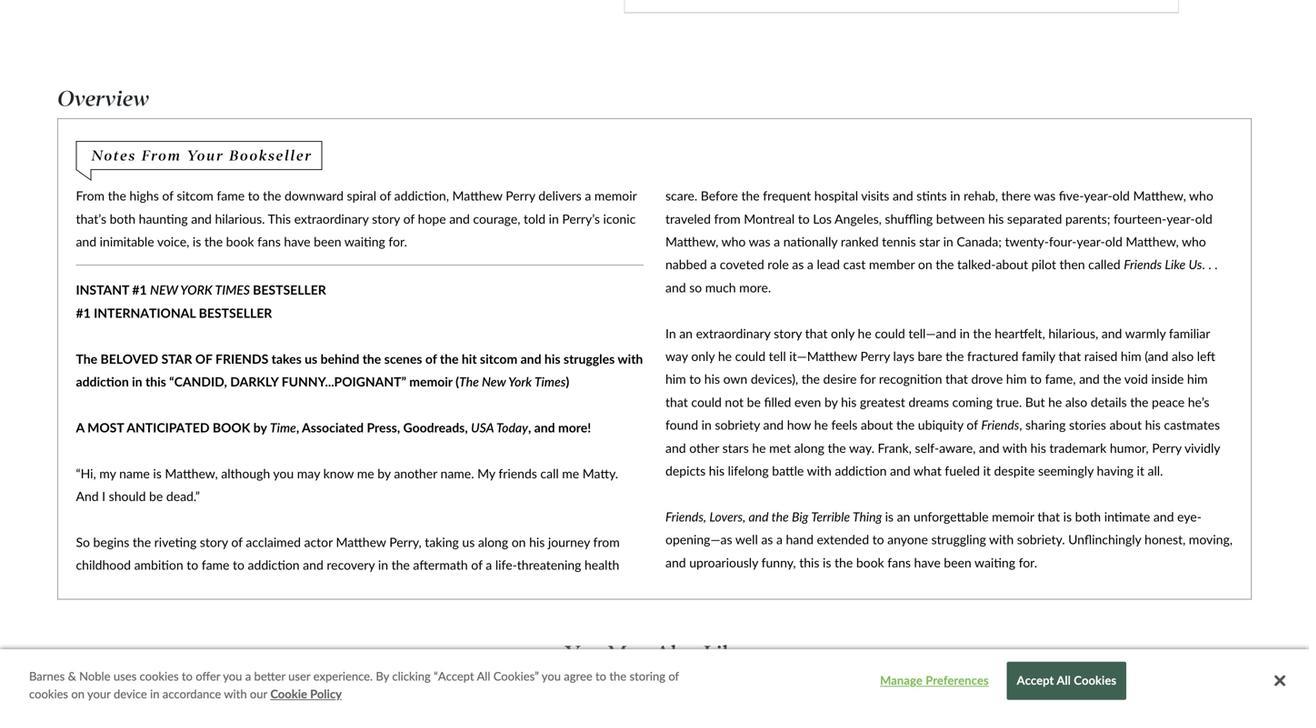 Task type: vqa. For each thing, say whether or not it's contained in the screenshot.
for. inside From the highs of sitcom fame to the downward spiral of addiction, Matthew Perry delivers a memoir that's both haunting and hilarious. This extraordinary story of hope and courage, told in Perry's iconic and inimitable voice, is the book fans have been waiting for.
yes



Task type: describe. For each thing, give the bounding box(es) containing it.
memoir inside from the highs of sitcom fame to the downward spiral of addiction, matthew perry delivers a memoir that's both haunting and hilarious. this extraordinary story of hope and courage, told in perry's iconic and inimitable voice, is the book fans have been waiting for.
[[595, 188, 637, 203]]

times
[[215, 282, 250, 298]]

1 horizontal spatial cookies
[[140, 669, 179, 683]]

us
[[1189, 257, 1203, 272]]

fame inside from the highs of sitcom fame to the downward spiral of addiction, matthew perry delivers a memoir that's both haunting and hilarious. this extraordinary story of hope and courage, told in perry's iconic and inimitable voice, is the book fans have been waiting for.
[[217, 188, 245, 203]]

so begins the riveting story of acclaimed actor matthew perry, taking us along on his journey from childhood ambition to fame to addiction and recovery in the aftermath of a life-threatening health scare. before the frequent hospital visits and stints in rehab, there was five-year-old matthew, who traveled from montreal to los angeles, shuffling between his separated parents; fourteen-year-old matthew, who was a nationally ranked tennis star in canada; twenty-four-year-old matthew, who nabbed a coveted role as a lead cast member on the talked-about pilot then called
[[76, 188, 1214, 573]]

1 me from the left
[[357, 465, 374, 481]]

stints
[[917, 188, 947, 203]]

about inside in an extraordinary story that only he could tell—and in the heartfelt, hilarious, and warmly familiar way only he could tell it—matthew perry lays bare the fractured family that raised him (and also left him to his own devices), the desire for recognition that drove him to fame, and the void inside him that could not be filled even by his greatest dreams coming true. but he also details the peace he's found in sobriety and how he feels about the ubiquity of
[[861, 417, 893, 433]]

1 vertical spatial only
[[692, 348, 715, 364]]

that up coming
[[946, 371, 968, 387]]

him up true.
[[1007, 371, 1027, 387]]

voice,
[[157, 234, 189, 249]]

name.
[[441, 465, 474, 481]]

to inside is an unforgettable memoir that is both intimate and eye- opening—as well as a hand extended to anyone struggling with sobriety. unflinchingly honest, moving, and uproariously funny, this is the book fans have been waiting for.
[[873, 532, 885, 547]]

he right but
[[1049, 394, 1063, 410]]

the beloved star of friends takes us behind the scenes of the hit sitcom and his struggles with addiction in this "candid, darkly funny...poignant" memoir (
[[76, 351, 643, 389]]

policy
[[310, 687, 342, 701]]

0 vertical spatial bestseller
[[253, 282, 326, 298]]

1 . from the left
[[1203, 257, 1206, 272]]

with up despite
[[1003, 440, 1028, 455]]

his down sharing
[[1031, 440, 1047, 455]]

on inside barnes & noble uses cookies to offer you a better user experience. by clicking "accept all cookies" you agree to the storing of cookies on your device in accordance with our
[[71, 687, 85, 701]]

0 horizontal spatial also
[[1066, 394, 1088, 410]]

that up the found
[[666, 394, 688, 410]]

1 vertical spatial on
[[512, 534, 526, 550]]

1 vertical spatial year-
[[1167, 211, 1196, 226]]

of inside the beloved star of friends takes us behind the scenes of the hit sitcom and his struggles with addiction in this "candid, darkly funny...poignant" memoir (
[[426, 351, 437, 366]]

in right 'recovery'
[[378, 557, 388, 573]]

the left scenes
[[363, 351, 381, 366]]

not
[[725, 394, 744, 410]]

matthew, up friends like us
[[1126, 234, 1179, 249]]

is right thing
[[885, 509, 894, 524]]

to up accordance
[[182, 669, 193, 683]]

star
[[920, 234, 940, 249]]

and down raised
[[1080, 371, 1100, 387]]

so
[[690, 280, 702, 295]]

ambition
[[134, 557, 183, 573]]

his up the threatening
[[529, 534, 545, 550]]

with inside barnes & noble uses cookies to offer you a better user experience. by clicking "accept all cookies" you agree to the storing of cookies on your device in accordance with our
[[224, 687, 247, 701]]

friends for friends
[[982, 417, 1020, 433]]

lead
[[817, 257, 840, 272]]

0 horizontal spatial ,
[[296, 420, 299, 435]]

heartfelt,
[[995, 325, 1046, 341]]

1 horizontal spatial #1
[[132, 282, 147, 298]]

twenty-
[[1005, 234, 1049, 249]]

haunting
[[139, 211, 188, 226]]

the up frank,
[[897, 417, 915, 433]]

have inside from the highs of sitcom fame to the downward spiral of addiction, matthew perry delivers a memoir that's both haunting and hilarious. this extraordinary story of hope and courage, told in perry's iconic and inimitable voice, is the book fans have been waiting for.
[[284, 234, 311, 249]]

with right battle at the right bottom
[[807, 463, 832, 478]]

in up the between
[[951, 188, 961, 203]]

0 horizontal spatial could
[[692, 394, 722, 410]]

the inside barnes & noble uses cookies to offer you a better user experience. by clicking "accept all cookies" you agree to the storing of cookies on your device in accordance with our
[[610, 669, 627, 683]]

vividly
[[1185, 440, 1221, 455]]

1 horizontal spatial was
[[1034, 188, 1056, 203]]

1 it from the left
[[984, 463, 991, 478]]

left
[[1198, 348, 1216, 364]]

1 vertical spatial was
[[749, 234, 771, 249]]

an for is
[[897, 509, 911, 524]]

a up much
[[711, 257, 717, 272]]

unflinchingly
[[1069, 532, 1142, 547]]

by inside "hi, my name is matthew, although you may know me by another name. my friends call me matty. and i should be dead."
[[378, 465, 391, 481]]

you may also like section
[[48, 635, 1261, 667]]

and up raised
[[1102, 325, 1123, 341]]

sitcom inside from the highs of sitcom fame to the downward spiral of addiction, matthew perry delivers a memoir that's both haunting and hilarious. this extraordinary story of hope and courage, told in perry's iconic and inimitable voice, is the book fans have been waiting for.
[[177, 188, 214, 203]]

other
[[690, 440, 719, 455]]

and inside the beloved star of friends takes us behind the scenes of the hit sitcom and his struggles with addiction in this "candid, darkly funny...poignant" memoir (
[[521, 351, 542, 366]]

his inside the beloved star of friends takes us behind the scenes of the hit sitcom and his struggles with addiction in this "candid, darkly funny...poignant" memoir (
[[545, 351, 561, 366]]

the left hit
[[440, 351, 459, 366]]

role
[[768, 257, 789, 272]]

for. inside from the highs of sitcom fame to the downward spiral of addiction, matthew perry delivers a memoir that's both haunting and hilarious. this extraordinary story of hope and courage, told in perry's iconic and inimitable voice, is the book fans have been waiting for.
[[389, 234, 407, 249]]

and left more! in the left of the page
[[534, 420, 555, 435]]

fame inside so begins the riveting story of acclaimed actor matthew perry, taking us along on his journey from childhood ambition to fame to addiction and recovery in the aftermath of a life-threatening health scare. before the frequent hospital visits and stints in rehab, there was five-year-old matthew, who traveled from montreal to los angeles, shuffling between his separated parents; fourteen-year-old matthew, who was a nationally ranked tennis star in canada; twenty-four-year-old matthew, who nabbed a coveted role as a lead cast member on the talked-about pilot then called
[[202, 557, 230, 573]]

of left hope
[[403, 211, 415, 226]]

of
[[195, 351, 212, 366]]

bare
[[918, 348, 943, 364]]

honest,
[[1145, 532, 1186, 547]]

feels
[[832, 417, 858, 433]]

barnes & noble uses cookies to offer you a better user experience. by clicking "accept all cookies" you agree to the storing of cookies on your device in accordance with our
[[29, 669, 679, 701]]

of left the life-
[[471, 557, 483, 573]]

the up ambition
[[133, 534, 151, 550]]

he up for on the bottom of page
[[858, 325, 872, 341]]

perry,
[[389, 534, 422, 550]]

accept all cookies
[[1017, 673, 1117, 688]]

a left the life-
[[486, 557, 492, 573]]

for
[[860, 371, 876, 387]]

coveted
[[720, 257, 765, 272]]

notes from your bookseller
[[91, 147, 313, 164]]

1 vertical spatial by
[[254, 420, 267, 435]]

perry inside from the highs of sitcom fame to the downward spiral of addiction, matthew perry delivers a memoir that's both haunting and hilarious. this extraordinary story of hope and courage, told in perry's iconic and inimitable voice, is the book fans have been waiting for.
[[506, 188, 535, 203]]

0 vertical spatial only
[[831, 325, 855, 341]]

manage
[[880, 673, 923, 688]]

the inside ', sharing stories about his castmates and other stars he met along the way. frank, self-aware, and with his trademark humor, perry vividly depicts his lifelong battle with addiction and what fueled it despite seemingly having it all.'
[[828, 440, 846, 455]]

friends
[[216, 351, 269, 366]]

&
[[68, 669, 76, 683]]

the inside is an unforgettable memoir that is both intimate and eye- opening—as well as a hand extended to anyone struggling with sobriety. unflinchingly honest, moving, and uproariously funny, this is the book fans have been waiting for.
[[835, 555, 853, 570]]

this inside the beloved star of friends takes us behind the scenes of the hit sitcom and his struggles with addiction in this "candid, darkly funny...poignant" memoir (
[[145, 374, 166, 389]]

member
[[869, 257, 915, 272]]

the up even
[[802, 371, 820, 387]]

0 horizontal spatial you
[[223, 669, 242, 683]]

friends for friends like us
[[1124, 257, 1162, 272]]

0 horizontal spatial from
[[593, 534, 620, 550]]

a inside barnes & noble uses cookies to offer you a better user experience. by clicking "accept all cookies" you agree to the storing of cookies on your device in accordance with our
[[245, 669, 251, 683]]

along inside so begins the riveting story of acclaimed actor matthew perry, taking us along on his journey from childhood ambition to fame to addiction and recovery in the aftermath of a life-threatening health scare. before the frequent hospital visits and stints in rehab, there was five-year-old matthew, who traveled from montreal to los angeles, shuffling between his separated parents; fourteen-year-old matthew, who was a nationally ranked tennis star in canada; twenty-four-year-old matthew, who nabbed a coveted role as a lead cast member on the talked-about pilot then called
[[478, 534, 509, 550]]

2 me from the left
[[562, 465, 580, 481]]

from the highs of sitcom fame to the downward spiral of addiction, matthew perry delivers a memoir that's both haunting and hilarious. this extraordinary story of hope and courage, told in perry's iconic and inimitable voice, is the book fans have been waiting for.
[[76, 188, 637, 249]]

desire
[[824, 371, 857, 387]]

fourteen-
[[1114, 211, 1167, 226]]

darkly
[[230, 374, 279, 389]]

)
[[566, 374, 570, 389]]

1 horizontal spatial ,
[[528, 420, 531, 435]]

visits
[[862, 188, 890, 203]]

been inside is an unforgettable memoir that is both intimate and eye- opening—as well as a hand extended to anyone struggling with sobriety. unflinchingly honest, moving, and uproariously funny, this is the book fans have been waiting for.
[[944, 555, 972, 570]]

in inside the beloved star of friends takes us behind the scenes of the hit sitcom and his struggles with addiction in this "candid, darkly funny...poignant" memoir (
[[132, 374, 142, 389]]

and
[[76, 488, 99, 504]]

the down perry,
[[392, 557, 410, 573]]

the left 'big'
[[772, 509, 789, 524]]

matthew, down the "traveled"
[[666, 234, 719, 249]]

is inside from the highs of sitcom fame to the downward spiral of addiction, matthew perry delivers a memoir that's both haunting and hilarious. this extraordinary story of hope and courage, told in perry's iconic and inimitable voice, is the book fans have been waiting for.
[[193, 234, 201, 249]]

taking
[[425, 534, 459, 550]]

the left the highs
[[108, 188, 126, 203]]

void
[[1125, 371, 1149, 387]]

"hi, my name is matthew, although you may know me by another name. my friends call me matty. and i should be dead."
[[76, 465, 619, 504]]

and up "honest,"
[[1154, 509, 1175, 524]]

in right star
[[944, 234, 954, 249]]

in inside barnes & noble uses cookies to offer you a better user experience. by clicking "accept all cookies" you agree to the storing of cookies on your device in accordance with our
[[150, 687, 160, 701]]

a up "role"
[[774, 234, 780, 249]]

you inside "hi, my name is matthew, although you may know me by another name. my friends call me matty. and i should be dead."
[[273, 465, 294, 481]]

tennis
[[882, 234, 916, 249]]

recognition
[[879, 371, 943, 387]]

talked-
[[958, 257, 996, 272]]

be inside "hi, my name is matthew, although you may know me by another name. my friends call me matty. and i should be dead."
[[149, 488, 163, 504]]

is up sobriety.
[[1064, 509, 1072, 524]]

tell
[[769, 348, 786, 364]]

, inside ', sharing stories about his castmates and other stars he met along the way. frank, self-aware, and with his trademark humor, perry vividly depicts his lifelong battle with addiction and what fueled it despite seemingly having it all.'
[[1020, 417, 1023, 433]]

this inside is an unforgettable memoir that is both intimate and eye- opening—as well as a hand extended to anyone struggling with sobriety. unflinchingly honest, moving, and uproariously funny, this is the book fans have been waiting for.
[[800, 555, 820, 570]]

to left own
[[690, 371, 701, 387]]

and down opening—as
[[666, 555, 686, 570]]

that down hilarious,
[[1059, 348, 1082, 364]]

story inside in an extraordinary story that only he could tell—and in the heartfelt, hilarious, and warmly familiar way only he could tell it—matthew perry lays bare the fractured family that raised him (and also left him to his own devices), the desire for recognition that drove him to fame, and the void inside him that could not be filled even by his greatest dreams coming true. but he also details the peace he's found in sobriety and how he feels about the ubiquity of
[[774, 325, 802, 341]]

0 vertical spatial year-
[[1084, 188, 1113, 203]]

0 vertical spatial also
[[1172, 348, 1194, 364]]

the up details
[[1103, 371, 1122, 387]]

traveled
[[666, 211, 711, 226]]

0 vertical spatial from
[[714, 211, 741, 226]]

greatest
[[860, 394, 906, 410]]

cookies"
[[494, 669, 539, 683]]

the down hilarious.
[[205, 234, 223, 249]]

. . . and so much more.
[[666, 257, 1218, 295]]

his down other at the right bottom of the page
[[709, 463, 725, 478]]

1 horizontal spatial could
[[735, 348, 766, 364]]

and down filled
[[764, 417, 784, 433]]

pilot
[[1032, 257, 1057, 272]]

to right ambition
[[233, 557, 245, 573]]

, sharing stories about his castmates and other stars he met along the way. frank, self-aware, and with his trademark humor, perry vividly depicts his lifelong battle with addiction and what fueled it despite seemingly having it all.
[[666, 417, 1221, 478]]

battle
[[772, 463, 804, 478]]

lifelong
[[728, 463, 769, 478]]

3 . from the left
[[1215, 257, 1218, 272]]

scare.
[[666, 188, 698, 203]]

devices),
[[751, 371, 799, 387]]

how
[[787, 417, 811, 433]]

recovery
[[327, 557, 375, 573]]

matthew, up fourteen-
[[1134, 188, 1187, 203]]

also
[[655, 640, 699, 667]]

1 vertical spatial old
[[1196, 211, 1213, 226]]

accept all cookies button
[[1007, 662, 1127, 700]]

fractured
[[968, 348, 1019, 364]]

0 vertical spatial like
[[1165, 257, 1186, 272]]

the up montreal
[[742, 188, 760, 203]]

actor
[[304, 534, 333, 550]]

fans inside is an unforgettable memoir that is both intimate and eye- opening—as well as a hand extended to anyone struggling with sobriety. unflinchingly honest, moving, and uproariously funny, this is the book fans have been waiting for.
[[888, 555, 911, 570]]

unforgettable
[[914, 509, 989, 524]]

agree
[[564, 669, 593, 683]]

to down riveting on the bottom of the page
[[187, 557, 198, 573]]

a
[[76, 420, 84, 435]]

us inside so begins the riveting story of acclaimed actor matthew perry, taking us along on his journey from childhood ambition to fame to addiction and recovery in the aftermath of a life-threatening health scare. before the frequent hospital visits and stints in rehab, there was five-year-old matthew, who traveled from montreal to los angeles, shuffling between his separated parents; fourteen-year-old matthew, who was a nationally ranked tennis star in canada; twenty-four-year-old matthew, who nabbed a coveted role as a lead cast member on the talked-about pilot then called
[[462, 534, 475, 550]]

his left own
[[705, 371, 720, 387]]

friends like us
[[1124, 257, 1203, 272]]

his down peace
[[1146, 417, 1161, 433]]

associated
[[302, 420, 364, 435]]

and down frank,
[[890, 463, 911, 478]]

even
[[795, 394, 822, 410]]

perry's
[[562, 211, 600, 226]]

angeles,
[[835, 211, 882, 226]]

all inside "accept all cookies" button
[[1057, 673, 1071, 688]]

frequent
[[763, 188, 811, 203]]

1 vertical spatial bestseller
[[199, 305, 272, 321]]

times
[[535, 374, 566, 389]]

2 horizontal spatial you
[[542, 669, 561, 683]]

have inside is an unforgettable memoir that is both intimate and eye- opening—as well as a hand extended to anyone struggling with sobriety. unflinchingly honest, moving, and uproariously funny, this is the book fans have been waiting for.
[[915, 555, 941, 570]]

0 horizontal spatial cookies
[[29, 687, 68, 701]]

him down way
[[666, 371, 686, 387]]

his down rehab,
[[989, 211, 1004, 226]]

and down that's
[[76, 234, 96, 249]]

in inside from the highs of sitcom fame to the downward spiral of addiction, matthew perry delivers a memoir that's both haunting and hilarious. this extraordinary story of hope and courage, told in perry's iconic and inimitable voice, is the book fans have been waiting for.
[[549, 211, 559, 226]]

story inside so begins the riveting story of acclaimed actor matthew perry, taking us along on his journey from childhood ambition to fame to addiction and recovery in the aftermath of a life-threatening health scare. before the frequent hospital visits and stints in rehab, there was five-year-old matthew, who traveled from montreal to los angeles, shuffling between his separated parents; fourteen-year-old matthew, who was a nationally ranked tennis star in canada; twenty-four-year-old matthew, who nabbed a coveted role as a lead cast member on the talked-about pilot then called
[[200, 534, 228, 550]]

2 . from the left
[[1209, 257, 1212, 272]]

highs
[[130, 188, 159, 203]]

the down star
[[936, 257, 954, 272]]

big
[[792, 509, 809, 524]]

to left los
[[798, 211, 810, 226]]

friends
[[499, 465, 537, 481]]

nabbed
[[666, 257, 707, 272]]

of right spiral
[[380, 188, 391, 203]]

and up well
[[749, 509, 769, 524]]

know
[[323, 465, 354, 481]]

and down the found
[[666, 440, 686, 455]]

my
[[478, 465, 495, 481]]

the for the new york times )
[[459, 374, 479, 389]]

much
[[706, 280, 736, 295]]

shuffling
[[885, 211, 933, 226]]

and down actor
[[303, 557, 324, 573]]

overview
[[57, 85, 150, 112]]

the down the void
[[1131, 394, 1149, 410]]

hilarious.
[[215, 211, 265, 226]]



Task type: locate. For each thing, give the bounding box(es) containing it.
with inside the beloved star of friends takes us behind the scenes of the hit sitcom and his struggles with addiction in this "candid, darkly funny...poignant" memoir (
[[618, 351, 643, 366]]

0 vertical spatial waiting
[[345, 234, 385, 249]]

star
[[161, 351, 192, 366]]

1 vertical spatial waiting
[[975, 555, 1016, 570]]

all right accept
[[1057, 673, 1071, 688]]

the up fractured
[[973, 325, 992, 341]]

with left sobriety.
[[990, 532, 1014, 547]]

extraordinary inside in an extraordinary story that only he could tell—and in the heartfelt, hilarious, and warmly familiar way only he could tell it—matthew perry lays bare the fractured family that raised him (and also left him to his own devices), the desire for recognition that drove him to fame, and the void inside him that could not be filled even by his greatest dreams coming true. but he also details the peace he's found in sobriety and how he feels about the ubiquity of
[[696, 325, 771, 341]]

like left us
[[1165, 257, 1186, 272]]

in up other at the right bottom of the page
[[702, 417, 712, 433]]

of inside barnes & noble uses cookies to offer you a better user experience. by clicking "accept all cookies" you agree to the storing of cookies on your device in accordance with our
[[669, 669, 679, 683]]

you may also like
[[565, 640, 745, 667]]

0 vertical spatial fame
[[217, 188, 245, 203]]

noble
[[79, 669, 111, 683]]

fans inside from the highs of sitcom fame to the downward spiral of addiction, matthew perry delivers a memoir that's both haunting and hilarious. this extraordinary story of hope and courage, told in perry's iconic and inimitable voice, is the book fans have been waiting for.
[[257, 234, 281, 249]]

2 horizontal spatial could
[[875, 325, 906, 341]]

cookies up device
[[140, 669, 179, 683]]

perry for aware,
[[1152, 440, 1182, 455]]

1 horizontal spatial as
[[792, 257, 804, 272]]

story right riveting on the bottom of the page
[[200, 534, 228, 550]]

of left acclaimed
[[231, 534, 243, 550]]

matthew
[[452, 188, 503, 203], [336, 534, 386, 550]]

1 vertical spatial #1
[[76, 305, 91, 321]]

dreams
[[909, 394, 949, 410]]

like inside section
[[704, 640, 745, 667]]

perry inside ', sharing stories about his castmates and other stars he met along the way. frank, self-aware, and with his trademark humor, perry vividly depicts his lifelong battle with addiction and what fueled it despite seemingly having it all.'
[[1152, 440, 1182, 455]]

been
[[314, 234, 342, 249], [944, 555, 972, 570]]

0 horizontal spatial along
[[478, 534, 509, 550]]

him up he's
[[1188, 371, 1208, 387]]

also left left
[[1172, 348, 1194, 364]]

his up feels
[[841, 394, 857, 410]]

1 horizontal spatial extraordinary
[[696, 325, 771, 341]]

1 horizontal spatial also
[[1172, 348, 1194, 364]]

perry inside in an extraordinary story that only he could tell—and in the heartfelt, hilarious, and warmly familiar way only he could tell it—matthew perry lays bare the fractured family that raised him (and also left him to his own devices), the desire for recognition that drove him to fame, and the void inside him that could not be filled even by his greatest dreams coming true. but he also details the peace he's found in sobriety and how he feels about the ubiquity of
[[861, 348, 890, 364]]

fans down anyone
[[888, 555, 911, 570]]

friends
[[1124, 257, 1162, 272], [982, 417, 1020, 433]]

matthew, inside "hi, my name is matthew, although you may know me by another name. my friends call me matty. and i should be dead."
[[165, 465, 218, 481]]

0 horizontal spatial extraordinary
[[294, 211, 369, 226]]

1 vertical spatial be
[[149, 488, 163, 504]]

1 vertical spatial cookies
[[29, 687, 68, 701]]

sitcom inside the beloved star of friends takes us behind the scenes of the hit sitcom and his struggles with addiction in this "candid, darkly funny...poignant" memoir (
[[480, 351, 518, 366]]

like
[[1165, 257, 1186, 272], [704, 640, 745, 667]]

an for in
[[680, 325, 693, 341]]

1 horizontal spatial sitcom
[[480, 351, 518, 366]]

beloved
[[101, 351, 158, 366]]

memoir up the iconic
[[595, 188, 637, 203]]

1 horizontal spatial from
[[142, 147, 182, 164]]

1 horizontal spatial been
[[944, 555, 972, 570]]

0 horizontal spatial only
[[692, 348, 715, 364]]

is down extended
[[823, 555, 832, 570]]

sitcom up new
[[480, 351, 518, 366]]

to inside from the highs of sitcom fame to the downward spiral of addiction, matthew perry delivers a memoir that's both haunting and hilarious. this extraordinary story of hope and courage, told in perry's iconic and inimitable voice, is the book fans have been waiting for.
[[248, 188, 260, 203]]

sobriety
[[715, 417, 760, 433]]

2 horizontal spatial ,
[[1020, 417, 1023, 433]]

having
[[1097, 463, 1134, 478]]

0 vertical spatial fans
[[257, 234, 281, 249]]

#1
[[132, 282, 147, 298], [76, 305, 91, 321]]

book inside from the highs of sitcom fame to the downward spiral of addiction, matthew perry delivers a memoir that's both haunting and hilarious. this extraordinary story of hope and courage, told in perry's iconic and inimitable voice, is the book fans have been waiting for.
[[226, 234, 254, 249]]

five-
[[1059, 188, 1084, 203]]

dead."
[[166, 488, 200, 504]]

could left not
[[692, 394, 722, 410]]

us inside the beloved star of friends takes us behind the scenes of the hit sitcom and his struggles with addiction in this "candid, darkly funny...poignant" memoir (
[[305, 351, 318, 366]]

a inside from the highs of sitcom fame to the downward spiral of addiction, matthew perry delivers a memoir that's both haunting and hilarious. this extraordinary story of hope and courage, told in perry's iconic and inimitable voice, is the book fans have been waiting for.
[[585, 188, 591, 203]]

on up the life-
[[512, 534, 526, 550]]

your
[[87, 687, 111, 701]]

2 horizontal spatial memoir
[[992, 509, 1035, 524]]

he right the how
[[815, 417, 828, 433]]

1 horizontal spatial memoir
[[595, 188, 637, 203]]

be inside in an extraordinary story that only he could tell—and in the heartfelt, hilarious, and warmly familiar way only he could tell it—matthew perry lays bare the fractured family that raised him (and also left him to his own devices), the desire for recognition that drove him to fame, and the void inside him that could not be filled even by his greatest dreams coming true. but he also details the peace he's found in sobriety and how he feels about the ubiquity of
[[747, 394, 761, 410]]

was down montreal
[[749, 234, 771, 249]]

the down feels
[[828, 440, 846, 455]]

0 vertical spatial extraordinary
[[294, 211, 369, 226]]

with left our
[[224, 687, 247, 701]]

#1 down instant
[[76, 305, 91, 321]]

by left time
[[254, 420, 267, 435]]

be
[[747, 394, 761, 410], [149, 488, 163, 504]]

privacy alert dialog
[[0, 649, 1310, 712]]

takes
[[272, 351, 302, 366]]

1 vertical spatial along
[[478, 534, 509, 550]]

him up the void
[[1121, 348, 1142, 364]]

matthew inside from the highs of sitcom fame to the downward spiral of addiction, matthew perry delivers a memoir that's both haunting and hilarious. this extraordinary story of hope and courage, told in perry's iconic and inimitable voice, is the book fans have been waiting for.
[[452, 188, 503, 203]]

bestseller
[[253, 282, 326, 298], [199, 305, 272, 321]]

and inside . . . and so much more.
[[666, 280, 686, 295]]

to right agree
[[596, 669, 607, 683]]

1 horizontal spatial perry
[[861, 348, 890, 364]]

name
[[119, 465, 150, 481]]

instant #1 new york times bestseller #1 international bestseller
[[76, 282, 326, 321]]

1 horizontal spatial by
[[378, 465, 391, 481]]

1 vertical spatial been
[[944, 555, 972, 570]]

for. down addiction,
[[389, 234, 407, 249]]

instant
[[76, 282, 129, 298]]

1 horizontal spatial all
[[1057, 673, 1071, 688]]

1 horizontal spatial along
[[795, 440, 825, 455]]

0 horizontal spatial us
[[305, 351, 318, 366]]

1 vertical spatial memoir
[[410, 374, 453, 389]]

by inside in an extraordinary story that only he could tell—and in the heartfelt, hilarious, and warmly familiar way only he could tell it—matthew perry lays bare the fractured family that raised him (and also left him to his own devices), the desire for recognition that drove him to fame, and the void inside him that could not be filled even by his greatest dreams coming true. but he also details the peace he's found in sobriety and how he feels about the ubiquity of
[[825, 394, 838, 410]]

addiction inside ', sharing stories about his castmates and other stars he met along the way. frank, self-aware, and with his trademark humor, perry vividly depicts his lifelong battle with addiction and what fueled it despite seemingly having it all.'
[[835, 463, 887, 478]]

from up that's
[[76, 188, 105, 203]]

could up lays at the right of page
[[875, 325, 906, 341]]

1 horizontal spatial waiting
[[975, 555, 1016, 570]]

in right tell—and
[[960, 325, 970, 341]]

all inside barnes & noble uses cookies to offer you a better user experience. by clicking "accept all cookies" you agree to the storing of cookies on your device in accordance with our
[[477, 669, 491, 683]]

hand
[[786, 532, 814, 547]]

perry up 'all.'
[[1152, 440, 1182, 455]]

be left dead."
[[149, 488, 163, 504]]

about inside so begins the riveting story of acclaimed actor matthew perry, taking us along on his journey from childhood ambition to fame to addiction and recovery in the aftermath of a life-threatening health scare. before the frequent hospital visits and stints in rehab, there was five-year-old matthew, who traveled from montreal to los angeles, shuffling between his separated parents; fourteen-year-old matthew, who was a nationally ranked tennis star in canada; twenty-four-year-old matthew, who nabbed a coveted role as a lead cast member on the talked-about pilot then called
[[996, 257, 1029, 272]]

in
[[666, 325, 676, 341]]

is inside "hi, my name is matthew, although you may know me by another name. my friends call me matty. and i should be dead."
[[153, 465, 162, 481]]

threatening
[[517, 557, 582, 573]]

an right in on the top of page
[[680, 325, 693, 341]]

0 vertical spatial for.
[[389, 234, 407, 249]]

waiting inside from the highs of sitcom fame to the downward spiral of addiction, matthew perry delivers a memoir that's both haunting and hilarious. this extraordinary story of hope and courage, told in perry's iconic and inimitable voice, is the book fans have been waiting for.
[[345, 234, 385, 249]]

both up unflinchingly
[[1076, 509, 1101, 524]]

with inside is an unforgettable memoir that is both intimate and eye- opening—as well as a hand extended to anyone struggling with sobriety. unflinchingly honest, moving, and uproariously funny, this is the book fans have been waiting for.
[[990, 532, 1014, 547]]

opening—as
[[666, 532, 733, 547]]

to up but
[[1031, 371, 1042, 387]]

addiction down way.
[[835, 463, 887, 478]]

friends right the called
[[1124, 257, 1162, 272]]

also up stories
[[1066, 394, 1088, 410]]

0 horizontal spatial an
[[680, 325, 693, 341]]

only up it—matthew
[[831, 325, 855, 341]]

1 horizontal spatial have
[[915, 555, 941, 570]]

that up it—matthew
[[805, 325, 828, 341]]

cookies
[[140, 669, 179, 683], [29, 687, 68, 701]]

he up own
[[718, 348, 732, 364]]

of inside in an extraordinary story that only he could tell—and in the heartfelt, hilarious, and warmly familiar way only he could tell it—matthew perry lays bare the fractured family that raised him (and also left him to his own devices), the desire for recognition that drove him to fame, and the void inside him that could not be filled even by his greatest dreams coming true. but he also details the peace he's found in sobriety and how he feels about the ubiquity of
[[967, 417, 978, 433]]

2 horizontal spatial by
[[825, 394, 838, 410]]

been inside from the highs of sitcom fame to the downward spiral of addiction, matthew perry delivers a memoir that's both haunting and hilarious. this extraordinary story of hope and courage, told in perry's iconic and inimitable voice, is the book fans have been waiting for.
[[314, 234, 342, 249]]

0 vertical spatial old
[[1113, 188, 1130, 203]]

is right "voice,"
[[193, 234, 201, 249]]

1 horizontal spatial story
[[372, 211, 400, 226]]

0 horizontal spatial friends
[[982, 417, 1020, 433]]

from down before
[[714, 211, 741, 226]]

all right "accept at the bottom of page
[[477, 669, 491, 683]]

and right hope
[[449, 211, 470, 226]]

that
[[805, 325, 828, 341], [1059, 348, 1082, 364], [946, 371, 968, 387], [666, 394, 688, 410], [1038, 509, 1061, 524]]

a
[[585, 188, 591, 203], [774, 234, 780, 249], [711, 257, 717, 272], [808, 257, 814, 272], [777, 532, 783, 547], [486, 557, 492, 573], [245, 669, 251, 683]]

1 horizontal spatial it
[[1137, 463, 1145, 478]]

1 vertical spatial story
[[774, 325, 802, 341]]

acclaimed
[[246, 534, 301, 550]]

0 horizontal spatial for.
[[389, 234, 407, 249]]

health
[[585, 557, 620, 573]]

2 it from the left
[[1137, 463, 1145, 478]]

0 vertical spatial addiction
[[76, 374, 129, 389]]

1 horizontal spatial book
[[857, 555, 885, 570]]

an up anyone
[[897, 509, 911, 524]]

that inside is an unforgettable memoir that is both intimate and eye- opening—as well as a hand extended to anyone struggling with sobriety. unflinchingly honest, moving, and uproariously funny, this is the book fans have been waiting for.
[[1038, 509, 1061, 524]]

story down spiral
[[372, 211, 400, 226]]

0 horizontal spatial by
[[254, 420, 267, 435]]

who
[[1190, 188, 1214, 203], [722, 234, 746, 249], [1182, 234, 1207, 249]]

self-
[[915, 440, 940, 455]]

and right aware,
[[979, 440, 1000, 455]]

1 horizontal spatial only
[[831, 325, 855, 341]]

manage preferences
[[880, 673, 989, 688]]

story up tell
[[774, 325, 802, 341]]

memoir up sobriety.
[[992, 509, 1035, 524]]

1 horizontal spatial like
[[1165, 257, 1186, 272]]

well
[[736, 532, 758, 547]]

international
[[94, 305, 196, 321]]

extraordinary
[[294, 211, 369, 226], [696, 325, 771, 341]]

from up health
[[593, 534, 620, 550]]

the up "this" at the top left
[[263, 188, 281, 203]]

2 vertical spatial perry
[[1152, 440, 1182, 455]]

2 vertical spatial on
[[71, 687, 85, 701]]

0 horizontal spatial like
[[704, 640, 745, 667]]

it left 'all.'
[[1137, 463, 1145, 478]]

for. inside is an unforgettable memoir that is both intimate and eye- opening—as well as a hand extended to anyone struggling with sobriety. unflinchingly honest, moving, and uproariously funny, this is the book fans have been waiting for.
[[1019, 555, 1038, 570]]

us right taking
[[462, 534, 475, 550]]

1 vertical spatial sitcom
[[480, 351, 518, 366]]

1 vertical spatial matthew
[[336, 534, 386, 550]]

old up the called
[[1106, 234, 1123, 249]]

addiction,
[[394, 188, 449, 203]]

book
[[213, 420, 250, 435]]

the right 'bare' on the right of the page
[[946, 348, 964, 364]]

along inside ', sharing stories about his castmates and other stars he met along the way. frank, self-aware, and with his trademark humor, perry vividly depicts his lifelong battle with addiction and what fueled it despite seemingly having it all.'
[[795, 440, 825, 455]]

0 horizontal spatial was
[[749, 234, 771, 249]]

childhood
[[76, 557, 131, 573]]

memoir inside the beloved star of friends takes us behind the scenes of the hit sitcom and his struggles with addiction in this "candid, darkly funny...poignant" memoir (
[[410, 374, 453, 389]]

1 vertical spatial book
[[857, 555, 885, 570]]

a up the perry's
[[585, 188, 591, 203]]

time
[[270, 420, 296, 435]]

scenes
[[384, 351, 422, 366]]

about inside ', sharing stories about his castmates and other stars he met along the way. frank, self-aware, and with his trademark humor, perry vividly depicts his lifelong battle with addiction and what fueled it despite seemingly having it all.'
[[1110, 417, 1142, 433]]

of down coming
[[967, 417, 978, 433]]

hope
[[418, 211, 446, 226]]

0 horizontal spatial #1
[[76, 305, 91, 321]]

and left so
[[666, 280, 686, 295]]

1 vertical spatial from
[[76, 188, 105, 203]]

a left lead
[[808, 257, 814, 272]]

better
[[254, 669, 285, 683]]

been down the downward
[[314, 234, 342, 249]]

drove
[[972, 371, 1003, 387]]

1 vertical spatial also
[[1066, 394, 1088, 410]]

waiting inside is an unforgettable memoir that is both intimate and eye- opening—as well as a hand extended to anyone struggling with sobriety. unflinchingly honest, moving, and uproariously funny, this is the book fans have been waiting for.
[[975, 555, 1016, 570]]

and right 'haunting'
[[191, 211, 212, 226]]

book inside is an unforgettable memoir that is both intimate and eye- opening—as well as a hand extended to anyone struggling with sobriety. unflinchingly honest, moving, and uproariously funny, this is the book fans have been waiting for.
[[857, 555, 885, 570]]

raised
[[1085, 348, 1118, 364]]

bestseller down times
[[199, 305, 272, 321]]

a inside is an unforgettable memoir that is both intimate and eye- opening—as well as a hand extended to anyone struggling with sobriety. unflinchingly honest, moving, and uproariously funny, this is the book fans have been waiting for.
[[777, 532, 783, 547]]

you
[[565, 640, 602, 667]]

separated
[[1008, 211, 1063, 226]]

on down '&'
[[71, 687, 85, 701]]

year- up us
[[1167, 211, 1196, 226]]

matthew inside so begins the riveting story of acclaimed actor matthew perry, taking us along on his journey from childhood ambition to fame to addiction and recovery in the aftermath of a life-threatening health scare. before the frequent hospital visits and stints in rehab, there was five-year-old matthew, who traveled from montreal to los angeles, shuffling between his separated parents; fourteen-year-old matthew, who was a nationally ranked tennis star in canada; twenty-four-year-old matthew, who nabbed a coveted role as a lead cast member on the talked-about pilot then called
[[336, 534, 386, 550]]

new
[[150, 282, 178, 298]]

2 vertical spatial story
[[200, 534, 228, 550]]

both inside from the highs of sitcom fame to the downward spiral of addiction, matthew perry delivers a memoir that's both haunting and hilarious. this extraordinary story of hope and courage, told in perry's iconic and inimitable voice, is the book fans have been waiting for.
[[110, 211, 136, 226]]

an inside is an unforgettable memoir that is both intimate and eye- opening—as well as a hand extended to anyone struggling with sobriety. unflinchingly honest, moving, and uproariously funny, this is the book fans have been waiting for.
[[897, 509, 911, 524]]

2 vertical spatial old
[[1106, 234, 1123, 249]]

extraordinary inside from the highs of sitcom fame to the downward spiral of addiction, matthew perry delivers a memoir that's both haunting and hilarious. this extraordinary story of hope and courage, told in perry's iconic and inimitable voice, is the book fans have been waiting for.
[[294, 211, 369, 226]]

addiction inside the beloved star of friends takes us behind the scenes of the hit sitcom and his struggles with addiction in this "candid, darkly funny...poignant" memoir (
[[76, 374, 129, 389]]

aware,
[[940, 440, 976, 455]]

him
[[1121, 348, 1142, 364], [666, 371, 686, 387], [1007, 371, 1027, 387], [1188, 371, 1208, 387]]

an inside in an extraordinary story that only he could tell—and in the heartfelt, hilarious, and warmly familiar way only he could tell it—matthew perry lays bare the fractured family that raised him (and also left him to his own devices), the desire for recognition that drove him to fame, and the void inside him that could not be filled even by his greatest dreams coming true. but he also details the peace he's found in sobriety and how he feels about the ubiquity of
[[680, 325, 693, 341]]

0 horizontal spatial have
[[284, 234, 311, 249]]

0 horizontal spatial addiction
[[76, 374, 129, 389]]

along
[[795, 440, 825, 455], [478, 534, 509, 550]]

0 horizontal spatial fans
[[257, 234, 281, 249]]

(
[[456, 374, 459, 389]]

is an unforgettable memoir that is both intimate and eye- opening—as well as a hand extended to anyone struggling with sobriety. unflinchingly honest, moving, and uproariously funny, this is the book fans have been waiting for.
[[666, 509, 1233, 570]]

the inside the beloved star of friends takes us behind the scenes of the hit sitcom and his struggles with addiction in this "candid, darkly funny...poignant" memoir (
[[76, 351, 97, 366]]

of down the also
[[669, 669, 679, 683]]

my
[[99, 465, 116, 481]]

along up the life-
[[478, 534, 509, 550]]

memoir left (
[[410, 374, 453, 389]]

0 vertical spatial both
[[110, 211, 136, 226]]

from inside from the highs of sitcom fame to the downward spiral of addiction, matthew perry delivers a memoir that's both haunting and hilarious. this extraordinary story of hope and courage, told in perry's iconic and inimitable voice, is the book fans have been waiting for.
[[76, 188, 105, 203]]

about
[[996, 257, 1029, 272], [861, 417, 893, 433], [1110, 417, 1142, 433]]

press,
[[367, 420, 400, 435]]

the new york times )
[[459, 374, 570, 389]]

he inside ', sharing stories about his castmates and other stars he met along the way. frank, self-aware, and with his trademark humor, perry vividly depicts his lifelong battle with addiction and what fueled it despite seemingly having it all.'
[[752, 440, 766, 455]]

as inside is an unforgettable memoir that is both intimate and eye- opening—as well as a hand extended to anyone struggling with sobriety. unflinchingly honest, moving, and uproariously funny, this is the book fans have been waiting for.
[[762, 532, 773, 547]]

addiction inside so begins the riveting story of acclaimed actor matthew perry, taking us along on his journey from childhood ambition to fame to addiction and recovery in the aftermath of a life-threatening health scare. before the frequent hospital visits and stints in rehab, there was five-year-old matthew, who traveled from montreal to los angeles, shuffling between his separated parents; fourteen-year-old matthew, who was a nationally ranked tennis star in canada; twenty-four-year-old matthew, who nabbed a coveted role as a lead cast member on the talked-about pilot then called
[[248, 557, 300, 573]]

it right fueled
[[984, 463, 991, 478]]

as right "role"
[[792, 257, 804, 272]]

2 vertical spatial memoir
[[992, 509, 1035, 524]]

memoir inside is an unforgettable memoir that is both intimate and eye- opening—as well as a hand extended to anyone struggling with sobriety. unflinchingly honest, moving, and uproariously funny, this is the book fans have been waiting for.
[[992, 509, 1035, 524]]

1 vertical spatial both
[[1076, 509, 1101, 524]]

perry for way
[[861, 348, 890, 364]]

and
[[893, 188, 914, 203], [191, 211, 212, 226], [449, 211, 470, 226], [76, 234, 96, 249], [666, 280, 686, 295], [1102, 325, 1123, 341], [521, 351, 542, 366], [1080, 371, 1100, 387], [764, 417, 784, 433], [534, 420, 555, 435], [666, 440, 686, 455], [979, 440, 1000, 455], [890, 463, 911, 478], [749, 509, 769, 524], [1154, 509, 1175, 524], [666, 555, 686, 570], [303, 557, 324, 573]]

0 vertical spatial on
[[918, 257, 933, 272]]

year- down parents;
[[1077, 234, 1106, 249]]

seemingly
[[1039, 463, 1094, 478]]

with right struggles
[[618, 351, 643, 366]]

in right device
[[150, 687, 160, 701]]

courage,
[[473, 211, 521, 226]]

1 vertical spatial this
[[800, 555, 820, 570]]

terrible
[[811, 509, 850, 524]]

hospital
[[815, 188, 859, 203]]

0 horizontal spatial from
[[76, 188, 105, 203]]

in
[[951, 188, 961, 203], [549, 211, 559, 226], [944, 234, 954, 249], [960, 325, 970, 341], [132, 374, 142, 389], [702, 417, 712, 433], [378, 557, 388, 573], [150, 687, 160, 701]]

told
[[524, 211, 546, 226]]

1 vertical spatial perry
[[861, 348, 890, 364]]

0 vertical spatial cookies
[[140, 669, 179, 683]]

, left sharing
[[1020, 417, 1023, 433]]

more.
[[740, 280, 771, 295]]

sitcom up 'haunting'
[[177, 188, 214, 203]]

both inside is an unforgettable memoir that is both intimate and eye- opening—as well as a hand extended to anyone struggling with sobriety. unflinchingly honest, moving, and uproariously funny, this is the book fans have been waiting for.
[[1076, 509, 1101, 524]]

life-
[[496, 557, 517, 573]]

he left the met
[[752, 440, 766, 455]]

own
[[724, 371, 748, 387]]

0 horizontal spatial sitcom
[[177, 188, 214, 203]]

1 horizontal spatial matthew
[[452, 188, 503, 203]]

also
[[1172, 348, 1194, 364], [1066, 394, 1088, 410]]

0 horizontal spatial .
[[1203, 257, 1206, 272]]

0 vertical spatial book
[[226, 234, 254, 249]]

friends, lovers, and the big terrible thing
[[666, 509, 885, 524]]

you right offer
[[223, 669, 242, 683]]

and up york
[[521, 351, 542, 366]]

as right well
[[762, 532, 773, 547]]

ranked
[[841, 234, 879, 249]]

castmates
[[1165, 417, 1221, 433]]

story inside from the highs of sitcom fame to the downward spiral of addiction, matthew perry delivers a memoir that's both haunting and hilarious. this extraordinary story of hope and courage, told in perry's iconic and inimitable voice, is the book fans have been waiting for.
[[372, 211, 400, 226]]

it—matthew
[[790, 348, 858, 364]]

you left may
[[273, 465, 294, 481]]

of up 'haunting'
[[162, 188, 174, 203]]

1 vertical spatial fame
[[202, 557, 230, 573]]

waiting down spiral
[[345, 234, 385, 249]]

i
[[102, 488, 106, 504]]

1 horizontal spatial both
[[1076, 509, 1101, 524]]

as inside so begins the riveting story of acclaimed actor matthew perry, taking us along on his journey from childhood ambition to fame to addiction and recovery in the aftermath of a life-threatening health scare. before the frequent hospital visits and stints in rehab, there was five-year-old matthew, who traveled from montreal to los angeles, shuffling between his separated parents; fourteen-year-old matthew, who was a nationally ranked tennis star in canada; twenty-four-year-old matthew, who nabbed a coveted role as a lead cast member on the talked-about pilot then called
[[792, 257, 804, 272]]

1 horizontal spatial be
[[747, 394, 761, 410]]

another
[[394, 465, 437, 481]]

york
[[180, 282, 213, 298]]

stories
[[1070, 417, 1107, 433]]

depicts
[[666, 463, 706, 478]]

1 horizontal spatial fans
[[888, 555, 911, 570]]

the for the beloved star of friends takes us behind the scenes of the hit sitcom and his struggles with addiction in this "candid, darkly funny...poignant" memoir (
[[76, 351, 97, 366]]

have
[[284, 234, 311, 249], [915, 555, 941, 570]]

0 vertical spatial by
[[825, 394, 838, 410]]

1 vertical spatial have
[[915, 555, 941, 570]]

1 horizontal spatial for.
[[1019, 555, 1038, 570]]

and up shuffling
[[893, 188, 914, 203]]

0 horizontal spatial memoir
[[410, 374, 453, 389]]

stars
[[723, 440, 749, 455]]

was up separated
[[1034, 188, 1056, 203]]

1 horizontal spatial an
[[897, 509, 911, 524]]

(and
[[1145, 348, 1169, 364]]

matthew, up dead."
[[165, 465, 218, 481]]

matty.
[[583, 465, 619, 481]]

despite
[[995, 463, 1035, 478]]

2 horizontal spatial story
[[774, 325, 802, 341]]

2 horizontal spatial on
[[918, 257, 933, 272]]

2 vertical spatial addiction
[[248, 557, 300, 573]]

0 vertical spatial as
[[792, 257, 804, 272]]

0 horizontal spatial this
[[145, 374, 166, 389]]

2 vertical spatial year-
[[1077, 234, 1106, 249]]

then
[[1060, 257, 1086, 272]]

cookie policy link
[[270, 685, 342, 703]]

0 horizontal spatial been
[[314, 234, 342, 249]]

this down star
[[145, 374, 166, 389]]

extended
[[817, 532, 870, 547]]

for. down sobriety.
[[1019, 555, 1038, 570]]

fame right ambition
[[202, 557, 230, 573]]

fans
[[257, 234, 281, 249], [888, 555, 911, 570]]



